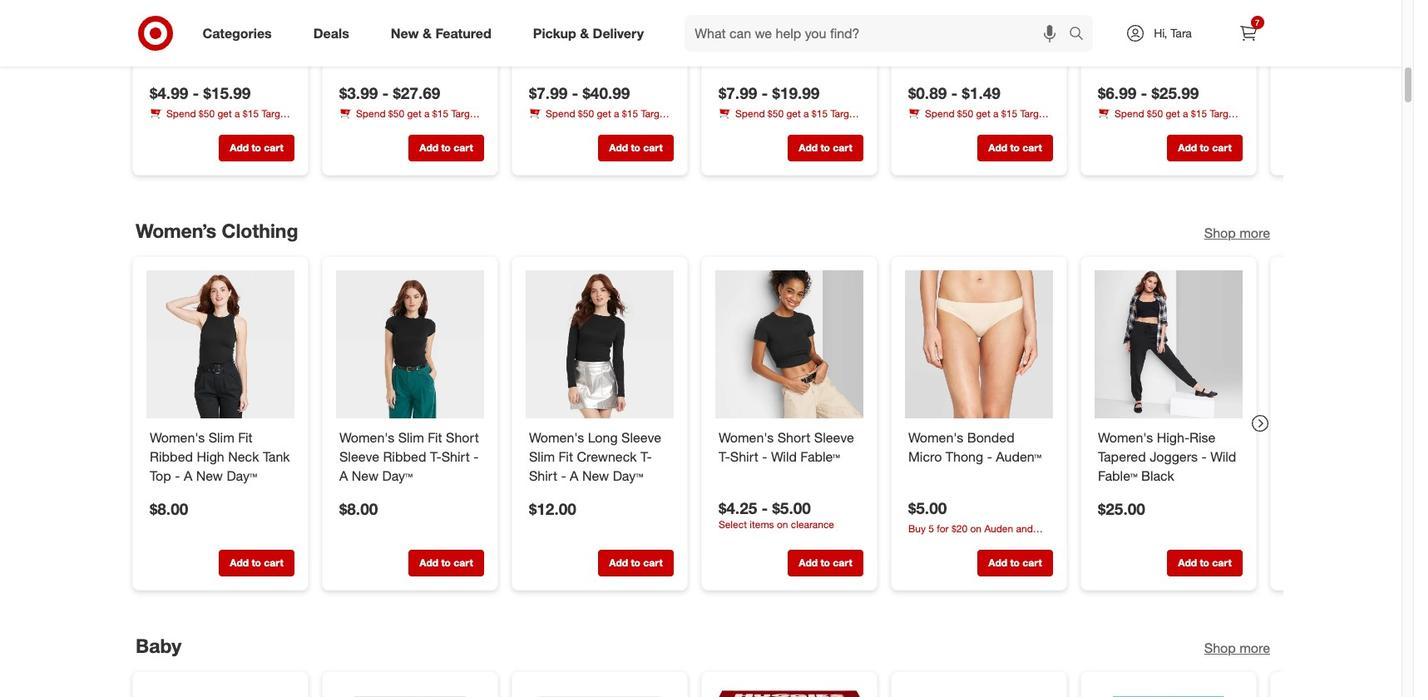 Task type: vqa. For each thing, say whether or not it's contained in the screenshot.
Amount
no



Task type: describe. For each thing, give the bounding box(es) containing it.
$12.00
[[529, 499, 576, 518]]

spend $50 get a $15 target giftcard on select home care button for $1.49
[[908, 106, 1053, 134]]

$19.99
[[772, 83, 819, 102]]

$5.00 inside '$5.00 buy 5 for $20 on auden and colsie underwear'
[[908, 498, 946, 517]]

spend $50 get a $15 target giftcard on select home care for $19.99
[[718, 107, 857, 134]]

$50 for $15.99
[[198, 107, 214, 119]]

$4.99
[[149, 83, 188, 102]]

long
[[587, 429, 617, 446]]

$6.99 - $25.99
[[1098, 83, 1199, 102]]

make-a-size paper towels - up & up™ link
[[149, 13, 291, 51]]

charmin ultra soft toilet paper
[[529, 14, 639, 50]]

spend for $4.99
[[166, 107, 196, 119]]

women's long sleeve slim fit crewneck t- shirt - a new day™
[[529, 429, 661, 484]]

women's slim fit short sleeve ribbed t-shirt - a new day™
[[339, 429, 478, 484]]

women's for fit
[[529, 429, 584, 446]]

delivery
[[593, 25, 644, 41]]

soft & strong toilet paper - up & up™
[[718, 14, 833, 50]]

fit for ribbed
[[427, 429, 442, 446]]

$7.99 - $40.99
[[529, 83, 630, 102]]

spend $50 get a $15 target giftcard on select home care button for $19.99
[[718, 106, 863, 134]]

$5.00 buy 5 for $20 on auden and colsie underwear
[[908, 498, 1033, 549]]

fit for neck
[[238, 429, 252, 446]]

bounty
[[339, 14, 382, 31]]

ultra for $40.99
[[583, 14, 611, 31]]

$15 for $0.89 - $1.49
[[1001, 107, 1017, 119]]

ribbed inside women's slim fit short sleeve ribbed t-shirt - a new day™
[[383, 448, 426, 465]]

search
[[1061, 26, 1101, 43]]

shirt for $12.00
[[529, 467, 557, 484]]

soft & strong toilet paper - up & up™ link
[[718, 13, 860, 51]]

shirt for $8.00
[[441, 448, 469, 465]]

micro
[[908, 448, 942, 465]]

baby
[[135, 634, 181, 657]]

tara
[[1171, 26, 1192, 40]]

select for $15.99
[[204, 121, 231, 134]]

joggers
[[1149, 448, 1198, 465]]

a for sleeve
[[339, 467, 348, 484]]

for
[[936, 522, 948, 535]]

on inside '$5.00 buy 5 for $20 on auden and colsie underwear'
[[970, 522, 981, 535]]

t- inside women's short sleeve t-shirt - wild fable™
[[718, 448, 730, 465]]

a for fit
[[569, 467, 578, 484]]

$25.99
[[1151, 83, 1199, 102]]

home for $19.99
[[802, 121, 828, 134]]

fable™ for women's short sleeve t-shirt - wild fable™
[[800, 448, 840, 465]]

high
[[196, 448, 224, 465]]

$20
[[951, 522, 967, 535]]

women's slim fit ribbed high neck tank top - a new day™
[[149, 429, 290, 484]]

top
[[149, 467, 171, 484]]

- inside make-a-size paper towels - smartly™
[[952, 33, 957, 50]]

slim for ribbed
[[398, 429, 424, 446]]

spend $50 get a $15 target giftcard on select home care for $15.99
[[149, 107, 288, 134]]

new for women's slim fit ribbed high neck tank top - a new day™
[[196, 467, 223, 484]]

women's
[[135, 219, 216, 242]]

make-a-size paper towels - smartly™ link
[[908, 13, 1049, 51]]

make-a-size paper towels - smartly™
[[908, 14, 1024, 50]]

a- for $0.89
[[946, 14, 959, 31]]

women's for sleeve
[[339, 429, 394, 446]]

care for $15.99
[[262, 121, 281, 134]]

$15 for $4.99 - $15.99
[[242, 107, 258, 119]]

and
[[1016, 522, 1033, 535]]

colsie
[[908, 536, 936, 549]]

$6.99
[[1098, 83, 1136, 102]]

sleeve for women's long sleeve slim fit crewneck t- shirt - a new day™
[[621, 429, 661, 446]]

more for baby
[[1239, 640, 1270, 657]]

7
[[1255, 17, 1260, 27]]

search button
[[1061, 15, 1101, 55]]

size for $0.89
[[959, 14, 984, 31]]

a- for $4.99
[[187, 14, 201, 31]]

charmin
[[529, 14, 579, 31]]

tapered
[[1098, 448, 1146, 465]]

clearance
[[791, 518, 834, 530]]

$0.89 - $1.49
[[908, 83, 1000, 102]]

select
[[718, 518, 747, 530]]

$0.89
[[908, 83, 946, 102]]

on for $15.99
[[190, 121, 201, 134]]

auden™
[[996, 448, 1041, 465]]

buy 5 for $20 on auden and colsie underwear button
[[908, 521, 1053, 549]]

$4.99 - $15.99
[[149, 83, 250, 102]]

sleeve for women's short sleeve t-shirt - wild fable™
[[814, 429, 854, 446]]

a for $15.99
[[234, 107, 240, 119]]

day™ for crewneck
[[612, 467, 643, 484]]

paper inside soft & strong toilet paper - up & up™
[[718, 33, 754, 50]]

charmin ultra soft toilet paper link
[[529, 13, 670, 51]]

- inside women's slim fit short sleeve ribbed t-shirt - a new day™
[[473, 448, 478, 465]]

new & featured link
[[377, 15, 512, 52]]

bonded
[[967, 429, 1014, 446]]

t- for $12.00
[[640, 448, 652, 465]]

target for $4.99 - $15.99
[[261, 107, 288, 119]]

women's for -
[[908, 429, 963, 446]]

$25.00
[[1098, 499, 1145, 518]]

black
[[1141, 467, 1174, 484]]

shop more for baby
[[1204, 640, 1270, 657]]

strong inside soft & strong toilet paper - up & up™
[[759, 14, 798, 31]]

short inside women's short sleeve t-shirt - wild fable™
[[777, 429, 810, 446]]

on for $19.99
[[759, 121, 770, 134]]

select for $1.49
[[963, 121, 989, 134]]

smartly™
[[961, 33, 1014, 50]]

a for $1.49
[[993, 107, 998, 119]]

buy
[[908, 522, 925, 535]]

$5.00 inside $4.25 - $5.00 select items on clearance
[[772, 498, 811, 517]]

size inside bounty select-a-size paper towels
[[442, 14, 467, 31]]

fit inside women's long sleeve slim fit crewneck t- shirt - a new day™
[[558, 448, 573, 465]]

towels for $0.89
[[908, 33, 948, 50]]

select for $19.99
[[773, 121, 800, 134]]

categories
[[203, 25, 272, 41]]

auden
[[984, 522, 1013, 535]]

- inside women's short sleeve t-shirt - wild fable™
[[762, 448, 767, 465]]

more for women's clothing
[[1239, 225, 1270, 241]]

women's slim fit ribbed high neck tank top - a new day™ link
[[149, 428, 291, 485]]

$3.99 - $27.69
[[339, 83, 440, 102]]

paper inside make-a-size paper towels - smartly™
[[988, 14, 1024, 31]]

day™ for neck
[[226, 467, 257, 484]]

$3.99
[[339, 83, 377, 102]]

featured
[[435, 25, 491, 41]]

women's bonded micro thong - auden™
[[908, 429, 1041, 465]]

- inside women's long sleeve slim fit crewneck t- shirt - a new day™
[[561, 467, 566, 484]]

make- for $0.89 - $1.49
[[908, 14, 946, 31]]

shop for women's clothing
[[1204, 225, 1236, 241]]

women's high-rise tapered joggers - wild fable™ black
[[1098, 429, 1236, 484]]

& for pickup
[[580, 25, 589, 41]]

spend for $0.89
[[925, 107, 954, 119]]

shirt inside women's short sleeve t-shirt - wild fable™
[[730, 448, 758, 465]]

women's short sleeve t-shirt - wild fable™
[[718, 429, 854, 465]]

toilet for $7.99 - $19.99
[[802, 14, 833, 31]]

items
[[749, 518, 774, 530]]

rise
[[1189, 429, 1215, 446]]

cottonelle ultra clean strong toilet paper link
[[1098, 13, 1239, 51]]

$7.99 for $7.99 - $40.99
[[529, 83, 567, 102]]

neck
[[228, 448, 259, 465]]

t- for $8.00
[[430, 448, 441, 465]]

women's high-rise tapered joggers - wild fable™ black link
[[1098, 428, 1239, 485]]

deals
[[313, 25, 349, 41]]

make-a-size paper towels - up & up™
[[149, 14, 265, 50]]

$4.25 - $5.00 select items on clearance
[[718, 498, 834, 530]]

women's long sleeve slim fit crewneck t- shirt - a new day™ link
[[529, 428, 670, 485]]

$15.99
[[203, 83, 250, 102]]

new for women's slim fit short sleeve ribbed t-shirt - a new day™
[[351, 467, 378, 484]]

crewneck
[[576, 448, 636, 465]]

bounty select-a-size paper towels link
[[339, 13, 480, 51]]

hi,
[[1154, 26, 1167, 40]]

categories link
[[188, 15, 293, 52]]



Task type: locate. For each thing, give the bounding box(es) containing it.
day™ inside women's long sleeve slim fit crewneck t- shirt - a new day™
[[612, 467, 643, 484]]

2 make- from the left
[[908, 14, 946, 31]]

get down $15.99
[[217, 107, 231, 119]]

0 horizontal spatial get
[[217, 107, 231, 119]]

0 horizontal spatial spend $50 get a $15 target giftcard on select home care button
[[149, 106, 294, 134]]

size for $4.99
[[201, 14, 226, 31]]

1 vertical spatial strong
[[1098, 33, 1137, 50]]

wild inside women's high-rise tapered joggers - wild fable™ black
[[1210, 448, 1236, 465]]

on right $20
[[970, 522, 981, 535]]

pampers cruisers 360 diapers - (select size and count) image
[[1094, 686, 1242, 697], [1094, 686, 1242, 697]]

1 horizontal spatial toilet
[[802, 14, 833, 31]]

1 care from the left
[[262, 121, 281, 134]]

1 giftcard from the left
[[149, 121, 187, 134]]

short inside women's slim fit short sleeve ribbed t-shirt - a new day™
[[446, 429, 478, 446]]

tank
[[262, 448, 290, 465]]

-
[[193, 33, 198, 50], [757, 33, 763, 50], [952, 33, 957, 50], [192, 83, 199, 102], [382, 83, 388, 102], [572, 83, 578, 102], [761, 83, 768, 102], [951, 83, 957, 102], [1141, 83, 1147, 102], [473, 448, 478, 465], [762, 448, 767, 465], [987, 448, 992, 465], [1201, 448, 1206, 465], [174, 467, 180, 484], [561, 467, 566, 484], [761, 498, 768, 517]]

women's inside women's slim fit short sleeve ribbed t-shirt - a new day™
[[339, 429, 394, 446]]

$8.00
[[149, 499, 188, 518], [339, 499, 377, 518]]

0 vertical spatial strong
[[759, 14, 798, 31]]

day™ inside women's slim fit ribbed high neck tank top - a new day™
[[226, 467, 257, 484]]

0 horizontal spatial fable™
[[800, 448, 840, 465]]

$15 down smartly™
[[1001, 107, 1017, 119]]

towels inside bounty select-a-size paper towels
[[378, 33, 418, 50]]

3 day™ from the left
[[612, 467, 643, 484]]

giftcard
[[149, 121, 187, 134], [718, 121, 756, 134], [908, 121, 946, 134]]

spend down $4.99
[[166, 107, 196, 119]]

3 giftcard from the left
[[908, 121, 946, 134]]

spend $50 get a $15 target giftcard on select home care button for $15.99
[[149, 106, 294, 134]]

wild for sleeve
[[771, 448, 796, 465]]

0 horizontal spatial $5.00
[[772, 498, 811, 517]]

1 vertical spatial shop more
[[1204, 640, 1270, 657]]

0 horizontal spatial $7.99
[[529, 83, 567, 102]]

- inside make-a-size paper towels - up & up™
[[193, 33, 198, 50]]

& for new
[[423, 25, 432, 41]]

2 shop more button from the top
[[1204, 639, 1270, 658]]

women's for joggers
[[1098, 429, 1153, 446]]

2 $7.99 from the left
[[718, 83, 757, 102]]

$7.99 for $7.99 - $19.99
[[718, 83, 757, 102]]

size inside make-a-size paper towels - up & up™
[[201, 14, 226, 31]]

women's
[[149, 429, 204, 446], [339, 429, 394, 446], [529, 429, 584, 446], [718, 429, 773, 446], [908, 429, 963, 446], [1098, 429, 1153, 446]]

toilet inside "cottonelle ultra clean strong toilet paper"
[[1141, 33, 1172, 50]]

a down $1.49
[[993, 107, 998, 119]]

clothing
[[221, 219, 298, 242]]

2 horizontal spatial fit
[[558, 448, 573, 465]]

fable™ for women's high-rise tapered joggers - wild fable™ black
[[1098, 467, 1137, 484]]

1 horizontal spatial home
[[802, 121, 828, 134]]

2 select from the left
[[773, 121, 800, 134]]

strong down 'cottonelle'
[[1098, 33, 1137, 50]]

new inside women's long sleeve slim fit crewneck t- shirt - a new day™
[[582, 467, 609, 484]]

2 $15 from the left
[[811, 107, 827, 119]]

women's for high
[[149, 429, 204, 446]]

0 horizontal spatial up™
[[233, 33, 255, 50]]

3 $15 from the left
[[1001, 107, 1017, 119]]

ultra inside charmin ultra soft toilet paper
[[583, 14, 611, 31]]

home for $15.99
[[233, 121, 259, 134]]

up up $7.99 - $19.99
[[766, 33, 782, 50]]

0 horizontal spatial day™
[[226, 467, 257, 484]]

0 horizontal spatial spend $50 get a $15 target giftcard on select home care
[[149, 107, 288, 134]]

on right items
[[776, 518, 788, 530]]

towels
[[149, 33, 189, 50], [378, 33, 418, 50], [908, 33, 948, 50]]

1 horizontal spatial fit
[[427, 429, 442, 446]]

up inside make-a-size paper towels - up & up™
[[202, 33, 217, 50]]

up inside soft & strong toilet paper - up & up™
[[766, 33, 782, 50]]

1 horizontal spatial slim
[[398, 429, 424, 446]]

2 horizontal spatial day™
[[612, 467, 643, 484]]

make- inside make-a-size paper towels - up & up™
[[149, 14, 187, 31]]

giftcard for $0.89 - $1.49
[[908, 121, 946, 134]]

0 horizontal spatial $8.00
[[149, 499, 188, 518]]

strong up $7.99 - $19.99
[[759, 14, 798, 31]]

spend $50 get a $15 target giftcard on select home care for $1.49
[[908, 107, 1047, 134]]

soft inside charmin ultra soft toilet paper
[[615, 14, 639, 31]]

2 a from the left
[[339, 467, 348, 484]]

1 size from the left
[[201, 14, 226, 31]]

2 horizontal spatial $50
[[957, 107, 973, 119]]

strong inside "cottonelle ultra clean strong toilet paper"
[[1098, 33, 1137, 50]]

3 home from the left
[[992, 121, 1017, 134]]

3 spend $50 get a $15 target giftcard on select home care from the left
[[908, 107, 1047, 134]]

1 select from the left
[[204, 121, 231, 134]]

shop for baby
[[1204, 640, 1236, 657]]

paper inside "cottonelle ultra clean strong toilet paper"
[[1175, 33, 1211, 50]]

2 soft from the left
[[718, 14, 743, 31]]

0 horizontal spatial $15
[[242, 107, 258, 119]]

shop
[[1204, 225, 1236, 241], [1204, 640, 1236, 657]]

toilet inside soft & strong toilet paper - up & up™
[[802, 14, 833, 31]]

2 ultra from the left
[[1163, 14, 1191, 31]]

wild up $4.25 - $5.00 select items on clearance
[[771, 448, 796, 465]]

up up $4.99 - $15.99
[[202, 33, 217, 50]]

fable™ down tapered
[[1098, 467, 1137, 484]]

spend for $7.99
[[735, 107, 764, 119]]

2 t- from the left
[[640, 448, 652, 465]]

3 a from the left
[[569, 467, 578, 484]]

slim for neck
[[208, 429, 234, 446]]

1 women's from the left
[[149, 429, 204, 446]]

size inside make-a-size paper towels - smartly™
[[959, 14, 984, 31]]

2 up™ from the left
[[797, 33, 820, 50]]

1 soft from the left
[[615, 14, 639, 31]]

2 horizontal spatial target
[[1020, 107, 1047, 119]]

3 spend from the left
[[925, 107, 954, 119]]

0 horizontal spatial giftcard
[[149, 121, 187, 134]]

add
[[229, 142, 248, 154], [419, 142, 438, 154], [609, 142, 628, 154], [798, 142, 817, 154], [988, 142, 1007, 154], [1178, 142, 1197, 154], [229, 557, 248, 569], [419, 557, 438, 569], [609, 557, 628, 569], [798, 557, 817, 569], [988, 557, 1007, 569], [1178, 557, 1197, 569]]

target
[[261, 107, 288, 119], [830, 107, 857, 119], [1020, 107, 1047, 119]]

1 horizontal spatial care
[[831, 121, 850, 134]]

pickup
[[533, 25, 576, 41]]

0 horizontal spatial sleeve
[[339, 448, 379, 465]]

hi, tara
[[1154, 26, 1192, 40]]

$5.00 up clearance
[[772, 498, 811, 517]]

bounty select-a-size paper towels
[[339, 14, 467, 50]]

day™ for ribbed
[[382, 467, 412, 484]]

2 horizontal spatial care
[[1020, 121, 1040, 134]]

$7.99 left $40.99
[[529, 83, 567, 102]]

2 spend $50 get a $15 target giftcard on select home care from the left
[[718, 107, 857, 134]]

&
[[747, 14, 755, 31], [423, 25, 432, 41], [580, 25, 589, 41], [221, 33, 229, 50], [785, 33, 794, 50]]

$1.49
[[962, 83, 1000, 102]]

1 day™ from the left
[[226, 467, 257, 484]]

$8.00 for women's slim fit ribbed high neck tank top - a new day™
[[149, 499, 188, 518]]

2 wild from the left
[[1210, 448, 1236, 465]]

giftcard for $4.99 - $15.99
[[149, 121, 187, 134]]

make- inside make-a-size paper towels - smartly™
[[908, 14, 946, 31]]

2 ribbed from the left
[[383, 448, 426, 465]]

fit inside women's slim fit short sleeve ribbed t-shirt - a new day™
[[427, 429, 442, 446]]

giftcard down $4.99
[[149, 121, 187, 134]]

spend $50 get a $15 target giftcard on select home care button
[[149, 106, 294, 134], [718, 106, 863, 134], [908, 106, 1053, 134]]

2 horizontal spatial spend $50 get a $15 target giftcard on select home care
[[908, 107, 1047, 134]]

towels inside make-a-size paper towels - smartly™
[[908, 33, 948, 50]]

paper inside bounty select-a-size paper towels
[[339, 33, 374, 50]]

spend $50 get a $15 target giftcard on select home care button down $19.99
[[718, 106, 863, 134]]

wild for rise
[[1210, 448, 1236, 465]]

- inside $4.25 - $5.00 select items on clearance
[[761, 498, 768, 517]]

slim inside women's long sleeve slim fit crewneck t- shirt - a new day™
[[529, 448, 555, 465]]

0 horizontal spatial up
[[202, 33, 217, 50]]

2 size from the left
[[442, 14, 467, 31]]

1 spend $50 get a $15 target giftcard on select home care from the left
[[149, 107, 288, 134]]

thong
[[945, 448, 983, 465]]

2 women's from the left
[[339, 429, 394, 446]]

1 up™ from the left
[[233, 33, 255, 50]]

0 vertical spatial fable™
[[800, 448, 840, 465]]

3 get from the left
[[976, 107, 990, 119]]

0 horizontal spatial spend
[[166, 107, 196, 119]]

0 horizontal spatial ultra
[[583, 14, 611, 31]]

2 shop from the top
[[1204, 640, 1236, 657]]

1 ultra from the left
[[583, 14, 611, 31]]

select
[[204, 121, 231, 134], [773, 121, 800, 134], [963, 121, 989, 134]]

home
[[233, 121, 259, 134], [802, 121, 828, 134], [992, 121, 1017, 134]]

- inside women's bonded micro thong - auden™
[[987, 448, 992, 465]]

2 towels from the left
[[378, 33, 418, 50]]

cottonelle ultra clean strong toilet paper
[[1098, 14, 1229, 50]]

0 horizontal spatial strong
[[759, 14, 798, 31]]

1 horizontal spatial spend $50 get a $15 target giftcard on select home care button
[[718, 106, 863, 134]]

1 spend $50 get a $15 target giftcard on select home care button from the left
[[149, 106, 294, 134]]

women's inside women's short sleeve t-shirt - wild fable™
[[718, 429, 773, 446]]

2 horizontal spatial spend
[[925, 107, 954, 119]]

slim inside women's slim fit short sleeve ribbed t-shirt - a new day™
[[398, 429, 424, 446]]

1 shop more button from the top
[[1204, 224, 1270, 243]]

home for $1.49
[[992, 121, 1017, 134]]

women's inside women's bonded micro thong - auden™
[[908, 429, 963, 446]]

1 horizontal spatial fable™
[[1098, 467, 1137, 484]]

2 horizontal spatial sleeve
[[814, 429, 854, 446]]

4 women's from the left
[[718, 429, 773, 446]]

2 horizontal spatial giftcard
[[908, 121, 946, 134]]

select down $15.99
[[204, 121, 231, 134]]

1 make- from the left
[[149, 14, 187, 31]]

1 vertical spatial shop more button
[[1204, 639, 1270, 658]]

2 short from the left
[[777, 429, 810, 446]]

$7.99 - $19.99
[[718, 83, 819, 102]]

home down $15.99
[[233, 121, 259, 134]]

deals link
[[299, 15, 370, 52]]

2 giftcard from the left
[[718, 121, 756, 134]]

target for $7.99 - $19.99
[[830, 107, 857, 119]]

new inside women's slim fit short sleeve ribbed t-shirt - a new day™
[[351, 467, 378, 484]]

1 a- from the left
[[187, 14, 201, 31]]

fit inside women's slim fit ribbed high neck tank top - a new day™
[[238, 429, 252, 446]]

underwear
[[939, 536, 986, 549]]

1 horizontal spatial $8.00
[[339, 499, 377, 518]]

to
[[251, 142, 261, 154], [441, 142, 450, 154], [630, 142, 640, 154], [820, 142, 830, 154], [1010, 142, 1019, 154], [1199, 142, 1209, 154], [251, 557, 261, 569], [441, 557, 450, 569], [630, 557, 640, 569], [820, 557, 830, 569], [1010, 557, 1019, 569], [1199, 557, 1209, 569]]

t- inside women's slim fit short sleeve ribbed t-shirt - a new day™
[[430, 448, 441, 465]]

home down $19.99
[[802, 121, 828, 134]]

0 horizontal spatial select
[[204, 121, 231, 134]]

a inside women's long sleeve slim fit crewneck t- shirt - a new day™
[[569, 467, 578, 484]]

women's short sleeve t-shirt - wild fable™ link
[[718, 428, 860, 466]]

soft inside soft & strong toilet paper - up & up™
[[718, 14, 743, 31]]

2 get from the left
[[786, 107, 800, 119]]

spend $50 get a $15 target giftcard on select home care
[[149, 107, 288, 134], [718, 107, 857, 134], [908, 107, 1047, 134]]

- inside soft & strong toilet paper - up & up™
[[757, 33, 763, 50]]

1 horizontal spatial strong
[[1098, 33, 1137, 50]]

1 horizontal spatial a
[[339, 467, 348, 484]]

$50
[[198, 107, 214, 119], [767, 107, 783, 119], [957, 107, 973, 119]]

fable™ inside women's high-rise tapered joggers - wild fable™ black
[[1098, 467, 1137, 484]]

day™
[[226, 467, 257, 484], [382, 467, 412, 484], [612, 467, 643, 484]]

2 horizontal spatial a-
[[946, 14, 959, 31]]

0 horizontal spatial ribbed
[[149, 448, 193, 465]]

2 spend $50 get a $15 target giftcard on select home care button from the left
[[718, 106, 863, 134]]

a- inside make-a-size paper towels - smartly™
[[946, 14, 959, 31]]

1 horizontal spatial target
[[830, 107, 857, 119]]

1 ribbed from the left
[[149, 448, 193, 465]]

$5.00 up 5
[[908, 498, 946, 517]]

women's short sleeve t-shirt - wild fable™ image
[[715, 270, 863, 418], [715, 270, 863, 418]]

towels up $4.99
[[149, 33, 189, 50]]

- inside women's high-rise tapered joggers - wild fable™ black
[[1201, 448, 1206, 465]]

What can we help you find? suggestions appear below search field
[[685, 15, 1073, 52]]

0 horizontal spatial slim
[[208, 429, 234, 446]]

women's bonded micro thong - auden™ link
[[908, 428, 1049, 466]]

toilet inside charmin ultra soft toilet paper
[[529, 33, 560, 50]]

$50 for $1.49
[[957, 107, 973, 119]]

1 horizontal spatial wild
[[1210, 448, 1236, 465]]

new for women's long sleeve slim fit crewneck t- shirt - a new day™
[[582, 467, 609, 484]]

a inside women's slim fit short sleeve ribbed t-shirt - a new day™
[[339, 467, 348, 484]]

spend $50 get a $15 target giftcard on select home care down $1.49
[[908, 107, 1047, 134]]

women's slim fit short sleeve ribbed t-shirt - a new day™ image
[[336, 270, 484, 418], [336, 270, 484, 418]]

1 horizontal spatial size
[[442, 14, 467, 31]]

new inside women's slim fit ribbed high neck tank top - a new day™
[[196, 467, 223, 484]]

& inside make-a-size paper towels - up & up™
[[221, 33, 229, 50]]

2 horizontal spatial get
[[976, 107, 990, 119]]

2 horizontal spatial home
[[992, 121, 1017, 134]]

pickup & delivery
[[533, 25, 644, 41]]

millie moon luxury diapers - (select size and count) image
[[905, 686, 1053, 697], [905, 686, 1053, 697]]

care for $1.49
[[1020, 121, 1040, 134]]

2 day™ from the left
[[382, 467, 412, 484]]

2 horizontal spatial select
[[963, 121, 989, 134]]

make- up $0.89
[[908, 14, 946, 31]]

1 home from the left
[[233, 121, 259, 134]]

women's long sleeve slim fit crewneck t-shirt - a new day™ image
[[525, 270, 673, 418], [525, 270, 673, 418]]

1 horizontal spatial soft
[[718, 14, 743, 31]]

2 horizontal spatial a
[[569, 467, 578, 484]]

2 spend from the left
[[735, 107, 764, 119]]

get down $1.49
[[976, 107, 990, 119]]

2 horizontal spatial shirt
[[730, 448, 758, 465]]

1 a from the left
[[234, 107, 240, 119]]

on down $7.99 - $19.99
[[759, 121, 770, 134]]

size up smartly™
[[959, 14, 984, 31]]

fable™ up clearance
[[800, 448, 840, 465]]

a
[[183, 467, 192, 484], [339, 467, 348, 484], [569, 467, 578, 484]]

1 more from the top
[[1239, 225, 1270, 241]]

up™ up $15.99
[[233, 33, 255, 50]]

5 women's from the left
[[908, 429, 963, 446]]

paper
[[230, 14, 265, 31], [988, 14, 1024, 31], [339, 33, 374, 50], [563, 33, 599, 50], [718, 33, 754, 50], [1175, 33, 1211, 50]]

spend down $7.99 - $19.99
[[735, 107, 764, 119]]

wild down rise at right bottom
[[1210, 448, 1236, 465]]

0 horizontal spatial t-
[[430, 448, 441, 465]]

ultra inside "cottonelle ultra clean strong toilet paper"
[[1163, 14, 1191, 31]]

2 a- from the left
[[428, 14, 442, 31]]

1 short from the left
[[446, 429, 478, 446]]

care for $19.99
[[831, 121, 850, 134]]

0 horizontal spatial $50
[[198, 107, 214, 119]]

shop more button for women's clothing
[[1204, 224, 1270, 243]]

0 horizontal spatial soft
[[615, 14, 639, 31]]

fable™ inside women's short sleeve t-shirt - wild fable™
[[800, 448, 840, 465]]

$7.99 left $19.99
[[718, 83, 757, 102]]

0 horizontal spatial fit
[[238, 429, 252, 446]]

women's clothing
[[135, 219, 298, 242]]

1 horizontal spatial shirt
[[529, 467, 557, 484]]

2 a from the left
[[803, 107, 809, 119]]

2 care from the left
[[831, 121, 850, 134]]

up™ inside make-a-size paper towels - up & up™
[[233, 33, 255, 50]]

size up $15.99
[[201, 14, 226, 31]]

0 horizontal spatial a
[[183, 467, 192, 484]]

2 horizontal spatial towels
[[908, 33, 948, 50]]

cart
[[264, 142, 283, 154], [453, 142, 473, 154], [643, 142, 662, 154], [832, 142, 852, 154], [1022, 142, 1042, 154], [1212, 142, 1231, 154], [264, 557, 283, 569], [453, 557, 473, 569], [643, 557, 662, 569], [832, 557, 852, 569], [1022, 557, 1042, 569], [1212, 557, 1231, 569]]

1 up from the left
[[202, 33, 217, 50]]

on down $0.89 - $1.49
[[949, 121, 960, 134]]

1 $8.00 from the left
[[149, 499, 188, 518]]

1 horizontal spatial towels
[[378, 33, 418, 50]]

toilet for $7.99 - $40.99
[[529, 33, 560, 50]]

0 horizontal spatial a-
[[187, 14, 201, 31]]

$15
[[242, 107, 258, 119], [811, 107, 827, 119], [1001, 107, 1017, 119]]

women's inside women's high-rise tapered joggers - wild fable™ black
[[1098, 429, 1153, 446]]

1 vertical spatial fable™
[[1098, 467, 1137, 484]]

spend $50 get a $15 target giftcard on select home care button down $1.49
[[908, 106, 1053, 134]]

women's slim fit ribbed high neck tank top - a new day™ image
[[146, 270, 294, 418], [146, 270, 294, 418]]

3 $50 from the left
[[957, 107, 973, 119]]

towels down select-
[[378, 33, 418, 50]]

get for $19.99
[[786, 107, 800, 119]]

2 home from the left
[[802, 121, 828, 134]]

3 a- from the left
[[946, 14, 959, 31]]

0 vertical spatial shop
[[1204, 225, 1236, 241]]

women's inside women's slim fit ribbed high neck tank top - a new day™
[[149, 429, 204, 446]]

spend $50 get a $15 target giftcard on select home care down $19.99
[[718, 107, 857, 134]]

a- inside make-a-size paper towels - up & up™
[[187, 14, 201, 31]]

ribbed inside women's slim fit ribbed high neck tank top - a new day™
[[149, 448, 193, 465]]

up™ for $7.99 - $19.99
[[797, 33, 820, 50]]

spend down $0.89
[[925, 107, 954, 119]]

ultra
[[583, 14, 611, 31], [1163, 14, 1191, 31]]

on for $1.49
[[949, 121, 960, 134]]

women's for shirt
[[718, 429, 773, 446]]

0 horizontal spatial home
[[233, 121, 259, 134]]

day™ inside women's slim fit short sleeve ribbed t-shirt - a new day™
[[382, 467, 412, 484]]

wild inside women's short sleeve t-shirt - wild fable™
[[771, 448, 796, 465]]

shirt
[[441, 448, 469, 465], [730, 448, 758, 465], [529, 467, 557, 484]]

1 wild from the left
[[771, 448, 796, 465]]

1 horizontal spatial spend $50 get a $15 target giftcard on select home care
[[718, 107, 857, 134]]

women's inside women's long sleeve slim fit crewneck t- shirt - a new day™
[[529, 429, 584, 446]]

a
[[234, 107, 240, 119], [803, 107, 809, 119], [993, 107, 998, 119]]

- inside women's slim fit ribbed high neck tank top - a new day™
[[174, 467, 180, 484]]

0 horizontal spatial shirt
[[441, 448, 469, 465]]

add to cart button
[[218, 135, 294, 162], [408, 135, 484, 162], [598, 135, 673, 162], [787, 135, 863, 162], [977, 135, 1053, 162], [1167, 135, 1242, 162], [218, 550, 294, 577], [408, 550, 484, 577], [598, 550, 673, 577], [787, 550, 863, 577], [977, 550, 1053, 577], [1167, 550, 1242, 577]]

shop more button for baby
[[1204, 639, 1270, 658]]

up™ for $4.99 - $15.99
[[233, 33, 255, 50]]

strong
[[759, 14, 798, 31], [1098, 33, 1137, 50]]

1 horizontal spatial spend
[[735, 107, 764, 119]]

high-
[[1156, 429, 1189, 446]]

1 horizontal spatial day™
[[382, 467, 412, 484]]

sleeve inside women's slim fit short sleeve ribbed t-shirt - a new day™
[[339, 448, 379, 465]]

1 target from the left
[[261, 107, 288, 119]]

sleeve inside women's short sleeve t-shirt - wild fable™
[[814, 429, 854, 446]]

0 horizontal spatial towels
[[149, 33, 189, 50]]

shop more for women's clothing
[[1204, 225, 1270, 241]]

3 t- from the left
[[718, 448, 730, 465]]

1 horizontal spatial t-
[[640, 448, 652, 465]]

select down $19.99
[[773, 121, 800, 134]]

shirt inside women's long sleeve slim fit crewneck t- shirt - a new day™
[[529, 467, 557, 484]]

1 horizontal spatial $7.99
[[718, 83, 757, 102]]

huggies natural care sensitive unscented baby wipes (select count) image
[[525, 686, 673, 697], [525, 686, 673, 697]]

2 target from the left
[[830, 107, 857, 119]]

1 horizontal spatial ultra
[[1163, 14, 1191, 31]]

up for $15.99
[[202, 33, 217, 50]]

1 shop from the top
[[1204, 225, 1236, 241]]

make- left categories
[[149, 14, 187, 31]]

1 $7.99 from the left
[[529, 83, 567, 102]]

1 $5.00 from the left
[[772, 498, 811, 517]]

2 horizontal spatial a
[[993, 107, 998, 119]]

home down $1.49
[[992, 121, 1017, 134]]

2 $8.00 from the left
[[339, 499, 377, 518]]

1 spend from the left
[[166, 107, 196, 119]]

a down $15.99
[[234, 107, 240, 119]]

a inside women's slim fit ribbed high neck tank top - a new day™
[[183, 467, 192, 484]]

fable™
[[800, 448, 840, 465], [1098, 467, 1137, 484]]

2 horizontal spatial slim
[[529, 448, 555, 465]]

$40.99
[[582, 83, 630, 102]]

t- inside women's long sleeve slim fit crewneck t- shirt - a new day™
[[640, 448, 652, 465]]

up for $19.99
[[766, 33, 782, 50]]

0 horizontal spatial size
[[201, 14, 226, 31]]

1 vertical spatial more
[[1239, 640, 1270, 657]]

short
[[446, 429, 478, 446], [777, 429, 810, 446]]

3 spend $50 get a $15 target giftcard on select home care button from the left
[[908, 106, 1053, 134]]

huggies little movers baby disposable diapers - (select size and count) image
[[715, 686, 863, 697], [715, 686, 863, 697]]

1 horizontal spatial $5.00
[[908, 498, 946, 517]]

add to cart
[[229, 142, 283, 154], [419, 142, 473, 154], [609, 142, 662, 154], [798, 142, 852, 154], [988, 142, 1042, 154], [1178, 142, 1231, 154], [229, 557, 283, 569], [419, 557, 473, 569], [609, 557, 662, 569], [798, 557, 852, 569], [988, 557, 1042, 569], [1178, 557, 1231, 569]]

0 horizontal spatial wild
[[771, 448, 796, 465]]

$15 down $15.99
[[242, 107, 258, 119]]

$8.00 for women's slim fit short sleeve ribbed t-shirt - a new day™
[[339, 499, 377, 518]]

1 horizontal spatial make-
[[908, 14, 946, 31]]

6 women's from the left
[[1098, 429, 1153, 446]]

towels up $0.89
[[908, 33, 948, 50]]

a down $19.99
[[803, 107, 809, 119]]

0 horizontal spatial target
[[261, 107, 288, 119]]

3 target from the left
[[1020, 107, 1047, 119]]

fit
[[238, 429, 252, 446], [427, 429, 442, 446], [558, 448, 573, 465]]

5
[[928, 522, 934, 535]]

women's slim fit short sleeve ribbed t-shirt - a new day™ link
[[339, 428, 480, 485]]

women's high-rise tapered joggers - wild fable™ black image
[[1094, 270, 1242, 418], [1094, 270, 1242, 418]]

a-
[[187, 14, 201, 31], [428, 14, 442, 31], [946, 14, 959, 31]]

1 shop more from the top
[[1204, 225, 1270, 241]]

1 towels from the left
[[149, 33, 189, 50]]

towels for $4.99
[[149, 33, 189, 50]]

0 horizontal spatial care
[[262, 121, 281, 134]]

2 up from the left
[[766, 33, 782, 50]]

pickup & delivery link
[[519, 15, 665, 52]]

paper inside charmin ultra soft toilet paper
[[563, 33, 599, 50]]

0 vertical spatial more
[[1239, 225, 1270, 241]]

make- for $4.99 - $15.99
[[149, 14, 187, 31]]

a for high
[[183, 467, 192, 484]]

giftcard down $7.99 - $19.99
[[718, 121, 756, 134]]

select-
[[385, 14, 428, 31]]

women's bonded micro thong - auden™ image
[[905, 270, 1053, 418], [905, 270, 1053, 418]]

1 horizontal spatial up™
[[797, 33, 820, 50]]

3 a from the left
[[993, 107, 998, 119]]

1 get from the left
[[217, 107, 231, 119]]

up™ inside soft & strong toilet paper - up & up™
[[797, 33, 820, 50]]

$7.99
[[529, 83, 567, 102], [718, 83, 757, 102]]

3 size from the left
[[959, 14, 984, 31]]

more
[[1239, 225, 1270, 241], [1239, 640, 1270, 657]]

1 t- from the left
[[430, 448, 441, 465]]

get down $19.99
[[786, 107, 800, 119]]

spend $50 get a $15 target giftcard on select home care button down $15.99
[[149, 106, 294, 134]]

sleeve inside women's long sleeve slim fit crewneck t- shirt - a new day™
[[621, 429, 661, 446]]

3 women's from the left
[[529, 429, 584, 446]]

& for soft
[[747, 14, 755, 31]]

cottonelle
[[1098, 14, 1159, 31]]

up
[[202, 33, 217, 50], [766, 33, 782, 50]]

get for $15.99
[[217, 107, 231, 119]]

2 horizontal spatial size
[[959, 14, 984, 31]]

new & featured
[[391, 25, 491, 41]]

1 horizontal spatial select
[[773, 121, 800, 134]]

select down $1.49
[[963, 121, 989, 134]]

1 vertical spatial shop
[[1204, 640, 1236, 657]]

$8.00 down women's slim fit short sleeve ribbed t-shirt - a new day™
[[339, 499, 377, 518]]

$4.25
[[718, 498, 757, 517]]

1 $15 from the left
[[242, 107, 258, 119]]

$50 for $19.99
[[767, 107, 783, 119]]

a for $19.99
[[803, 107, 809, 119]]

giftcard down $0.89
[[908, 121, 946, 134]]

a- inside bounty select-a-size paper towels
[[428, 14, 442, 31]]

$50 down $0.89 - $1.49
[[957, 107, 973, 119]]

1 horizontal spatial $50
[[767, 107, 783, 119]]

clean
[[1194, 14, 1229, 31]]

3 towels from the left
[[908, 33, 948, 50]]

2 horizontal spatial spend $50 get a $15 target giftcard on select home care button
[[908, 106, 1053, 134]]

1 horizontal spatial get
[[786, 107, 800, 119]]

paper inside make-a-size paper towels - up & up™
[[230, 14, 265, 31]]

2 $5.00 from the left
[[908, 498, 946, 517]]

$50 down $4.99 - $15.99
[[198, 107, 214, 119]]

2 horizontal spatial $15
[[1001, 107, 1017, 119]]

1 a from the left
[[183, 467, 192, 484]]

on inside $4.25 - $5.00 select items on clearance
[[776, 518, 788, 530]]

$5.00
[[772, 498, 811, 517], [908, 498, 946, 517]]

ultra for $25.99
[[1163, 14, 1191, 31]]

2 shop more from the top
[[1204, 640, 1270, 657]]

$15 down $19.99
[[811, 107, 827, 119]]

1 horizontal spatial ribbed
[[383, 448, 426, 465]]

2 more from the top
[[1239, 640, 1270, 657]]

towels inside make-a-size paper towels - up & up™
[[149, 33, 189, 50]]

0 horizontal spatial toilet
[[529, 33, 560, 50]]

target for $0.89 - $1.49
[[1020, 107, 1047, 119]]

1 horizontal spatial short
[[777, 429, 810, 446]]

2 $50 from the left
[[767, 107, 783, 119]]

size right select-
[[442, 14, 467, 31]]

$8.00 down top
[[149, 499, 188, 518]]

on down $4.99 - $15.99
[[190, 121, 201, 134]]

shirt inside women's slim fit short sleeve ribbed t-shirt - a new day™
[[441, 448, 469, 465]]

up™ up $19.99
[[797, 33, 820, 50]]

7 link
[[1230, 15, 1267, 52]]

pampers sensitive baby wipes (select count) image
[[336, 686, 484, 697], [336, 686, 484, 697]]

3 select from the left
[[963, 121, 989, 134]]

1 horizontal spatial a
[[803, 107, 809, 119]]

get for $1.49
[[976, 107, 990, 119]]

1 horizontal spatial a-
[[428, 14, 442, 31]]

2 horizontal spatial t-
[[718, 448, 730, 465]]

0 horizontal spatial a
[[234, 107, 240, 119]]

spend $50 get a $15 target giftcard on select home care down $15.99
[[149, 107, 288, 134]]

0 vertical spatial shop more
[[1204, 225, 1270, 241]]

2 horizontal spatial toilet
[[1141, 33, 1172, 50]]

slim inside women's slim fit ribbed high neck tank top - a new day™
[[208, 429, 234, 446]]

giftcard for $7.99 - $19.99
[[718, 121, 756, 134]]

1 $50 from the left
[[198, 107, 214, 119]]

$15 for $7.99 - $19.99
[[811, 107, 827, 119]]

$50 down $7.99 - $19.99
[[767, 107, 783, 119]]

3 care from the left
[[1020, 121, 1040, 134]]

$27.69
[[393, 83, 440, 102]]



